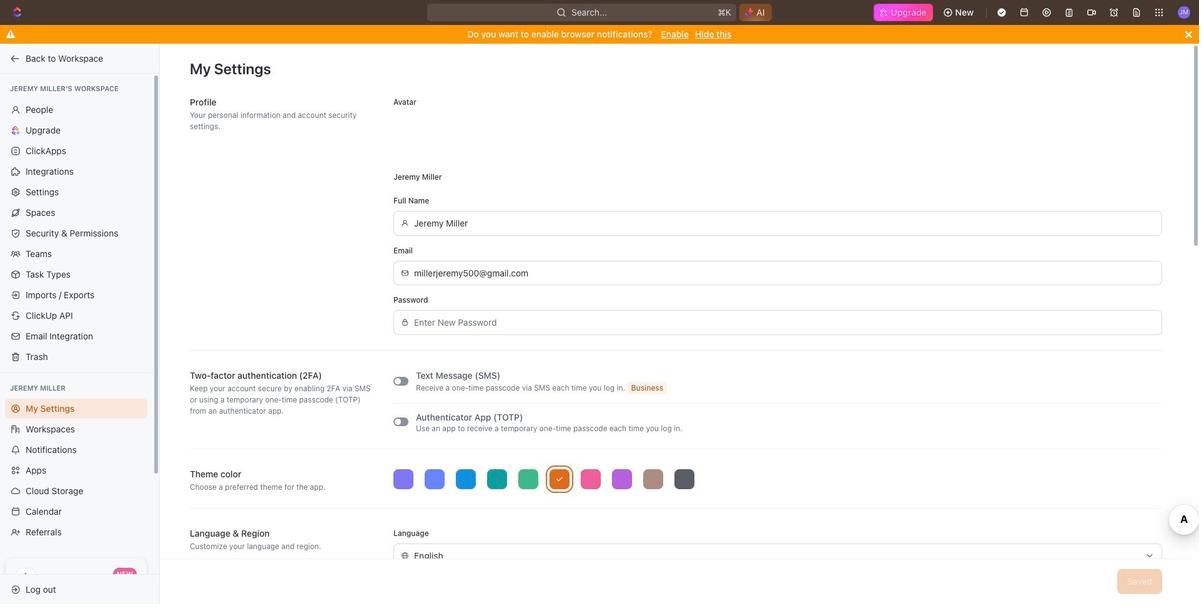 Task type: vqa. For each thing, say whether or not it's contained in the screenshot.
third option from the right
yes



Task type: describe. For each thing, give the bounding box(es) containing it.
available on business plans or higher element
[[628, 382, 668, 395]]

Enter Email text field
[[414, 262, 1155, 285]]

2 option from the left
[[425, 470, 445, 490]]

8 option from the left
[[612, 470, 632, 490]]

7 option from the left
[[581, 470, 601, 490]]

4 option from the left
[[487, 470, 507, 490]]

3 option from the left
[[456, 470, 476, 490]]

1 option from the left
[[394, 470, 414, 490]]



Task type: locate. For each thing, give the bounding box(es) containing it.
10 option from the left
[[675, 470, 695, 490]]

Enter New Password text field
[[414, 311, 1155, 335]]

5 option from the left
[[519, 470, 539, 490]]

list box
[[394, 470, 1163, 490]]

6 option from the left
[[550, 470, 570, 490]]

Enter Username text field
[[414, 212, 1155, 235]]

option
[[394, 470, 414, 490], [425, 470, 445, 490], [456, 470, 476, 490], [487, 470, 507, 490], [519, 470, 539, 490], [550, 470, 570, 490], [581, 470, 601, 490], [612, 470, 632, 490], [644, 470, 664, 490], [675, 470, 695, 490]]

None text field
[[414, 545, 1140, 568]]

9 option from the left
[[644, 470, 664, 490]]



